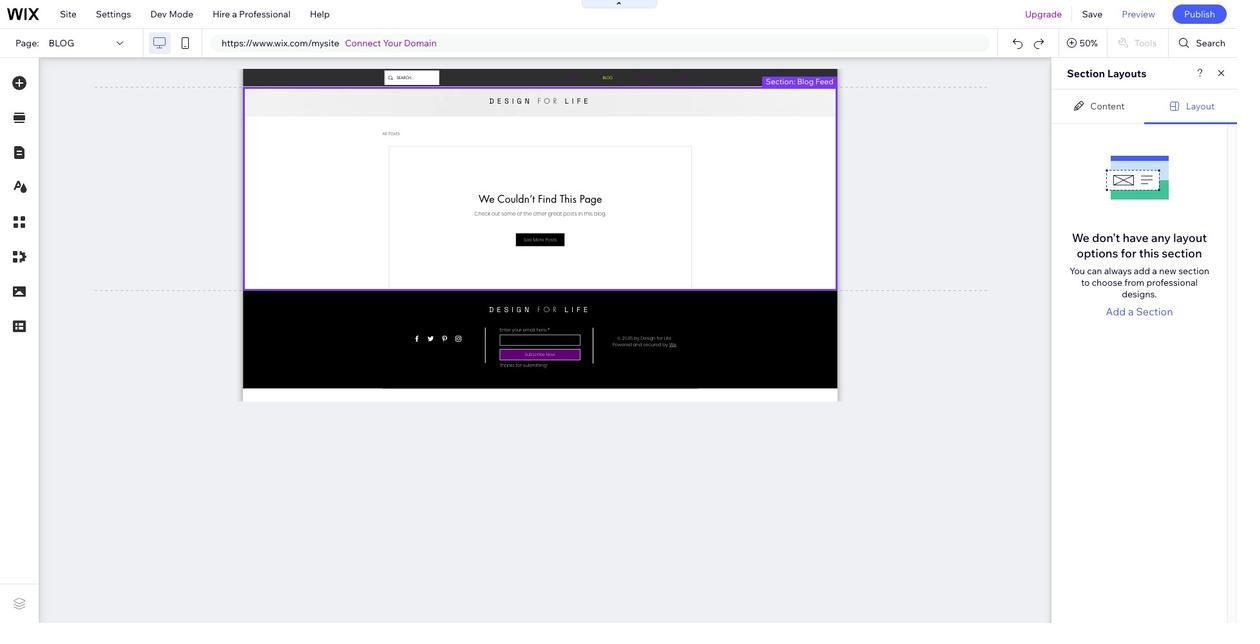 Task type: describe. For each thing, give the bounding box(es) containing it.
0 vertical spatial section
[[1162, 246, 1202, 261]]

save
[[1082, 8, 1103, 20]]

have
[[1123, 231, 1149, 246]]

add
[[1106, 305, 1126, 318]]

options
[[1077, 246, 1118, 261]]

50%
[[1080, 37, 1098, 49]]

choose
[[1092, 277, 1123, 289]]

1 horizontal spatial a
[[1128, 305, 1134, 318]]

tools button
[[1108, 29, 1169, 57]]

publish
[[1184, 8, 1215, 20]]

dev mode
[[150, 8, 193, 20]]

for
[[1121, 246, 1137, 261]]

0 vertical spatial a
[[232, 8, 237, 20]]

blog
[[49, 37, 74, 49]]

site
[[60, 8, 77, 20]]

section layouts
[[1067, 67, 1147, 80]]

50% button
[[1059, 29, 1107, 57]]

hire a professional
[[213, 8, 291, 20]]

to
[[1081, 277, 1090, 289]]

new
[[1159, 266, 1177, 277]]

hire
[[213, 8, 230, 20]]

upgrade
[[1025, 8, 1062, 20]]

you
[[1070, 266, 1085, 277]]

save button
[[1073, 0, 1113, 28]]

layout
[[1186, 100, 1215, 112]]

always
[[1104, 266, 1132, 277]]

https://www.wix.com/mysite
[[222, 37, 339, 49]]

professional
[[239, 8, 291, 20]]

don't
[[1092, 231, 1120, 246]]

connect
[[345, 37, 381, 49]]

search
[[1196, 37, 1226, 49]]

tools
[[1135, 37, 1157, 49]]



Task type: locate. For each thing, give the bounding box(es) containing it.
domain
[[404, 37, 437, 49]]

section right new
[[1179, 266, 1210, 277]]

a
[[232, 8, 237, 20], [1152, 266, 1157, 277], [1128, 305, 1134, 318]]

section inside we don't have any layout options for this section you can always add a new section to choose from professional designs. add a section
[[1136, 305, 1173, 318]]

your
[[383, 37, 402, 49]]

section: blog feed
[[766, 76, 834, 86], [766, 76, 834, 86]]

we
[[1072, 231, 1090, 246]]

layout
[[1174, 231, 1207, 246]]

this
[[1139, 246, 1160, 261]]

designs.
[[1122, 289, 1157, 300]]

2 horizontal spatial a
[[1152, 266, 1157, 277]]

1 vertical spatial section
[[1179, 266, 1210, 277]]

1 horizontal spatial section
[[1136, 305, 1173, 318]]

professional
[[1147, 277, 1198, 289]]

help
[[310, 8, 330, 20]]

0 vertical spatial section
[[1067, 67, 1105, 80]]

section
[[1067, 67, 1105, 80], [1136, 305, 1173, 318]]

search button
[[1169, 29, 1237, 57]]

section down layout
[[1162, 246, 1202, 261]]

preview button
[[1113, 0, 1165, 28]]

content
[[1091, 100, 1125, 112]]

section down the 50%
[[1067, 67, 1105, 80]]

can
[[1087, 266, 1102, 277]]

0 horizontal spatial section
[[1067, 67, 1105, 80]]

any
[[1151, 231, 1171, 246]]

1 vertical spatial section
[[1136, 305, 1173, 318]]

feed
[[816, 76, 834, 86], [816, 76, 834, 86]]

https://www.wix.com/mysite connect your domain
[[222, 37, 437, 49]]

add a section button
[[1106, 304, 1173, 320]]

section
[[1162, 246, 1202, 261], [1179, 266, 1210, 277]]

2 vertical spatial a
[[1128, 305, 1134, 318]]

section down designs.
[[1136, 305, 1173, 318]]

preview
[[1122, 8, 1155, 20]]

settings
[[96, 8, 131, 20]]

section:
[[766, 76, 796, 86], [766, 76, 796, 86]]

dev
[[150, 8, 167, 20]]

publish button
[[1173, 5, 1227, 24]]

1 vertical spatial a
[[1152, 266, 1157, 277]]

add
[[1134, 266, 1150, 277]]

from
[[1125, 277, 1145, 289]]

blog
[[797, 76, 814, 86], [797, 76, 814, 86]]

layouts
[[1108, 67, 1147, 80]]

we don't have any layout options for this section you can always add a new section to choose from professional designs. add a section
[[1070, 231, 1210, 318]]

0 horizontal spatial a
[[232, 8, 237, 20]]

mode
[[169, 8, 193, 20]]



Task type: vqa. For each thing, say whether or not it's contained in the screenshot.
the "Search" button
yes



